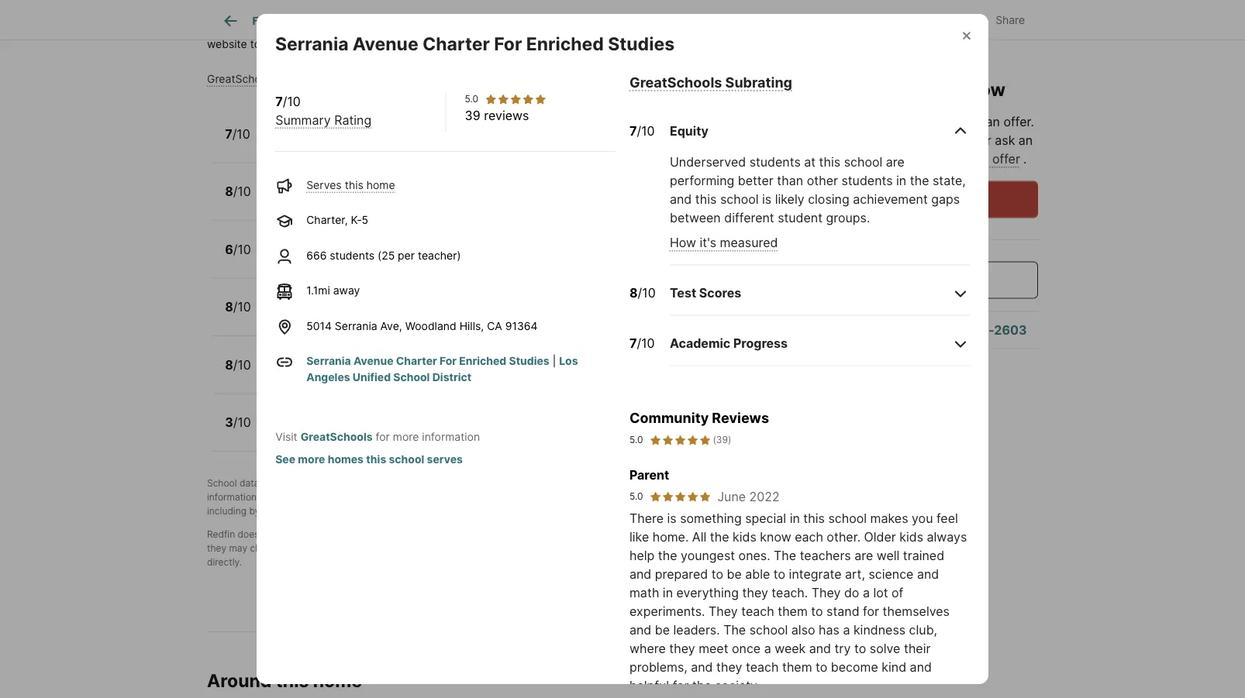 Task type: locate. For each thing, give the bounding box(es) containing it.
2 vertical spatial 5.0
[[630, 491, 643, 503]]

2 horizontal spatial for
[[863, 604, 879, 619]]

for up district
[[440, 355, 457, 368]]

serrania avenue charter for enriched studies dialog
[[257, 14, 989, 699]]

0 horizontal spatial kids
[[733, 530, 757, 545]]

home. inside please check the school district website to see all schools serving this home.
[[404, 37, 436, 50]]

charter, inside serrania avenue charter for enriched studies charter, k-5 • serves this home • 1.1mi
[[268, 136, 310, 150]]

a up state,
[[935, 152, 942, 167]]

• up 'homes'
[[332, 425, 338, 439]]

for inside sherman oaks center for enriched studies public, 4-12 • choice school • 3.6mi
[[404, 177, 424, 192]]

school up the see more homes this school serves
[[380, 425, 414, 439]]

0 horizontal spatial .
[[1024, 152, 1027, 167]]

2 vertical spatial avenue
[[354, 355, 394, 368]]

2 horizontal spatial in
[[896, 173, 907, 188]]

sale & tax history tab
[[480, 2, 597, 40]]

1 vertical spatial redfin
[[207, 529, 235, 540]]

0 vertical spatial for
[[376, 431, 390, 444]]

enriched for serrania avenue charter for enriched studies charter, k-5 • serves this home • 1.1mi
[[443, 119, 497, 135]]

charter, inside serrania avenue charter for enriched studies dialog
[[306, 214, 348, 227]]

studies down reviews
[[484, 177, 530, 192]]

well
[[877, 548, 900, 563]]

an agent about submitting a backup offer .
[[796, 133, 1033, 167]]

9- right visit
[[306, 425, 317, 439]]

1 vertical spatial has
[[819, 623, 840, 638]]

1 horizontal spatial enrollment
[[532, 543, 578, 554]]

0 horizontal spatial schools
[[299, 37, 339, 50]]

1 vertical spatial 5.7mi
[[426, 425, 453, 439]]

school inside sherman oaks center for enriched studies public, 4-12 • choice school • 3.6mi
[[380, 194, 414, 207]]

0 vertical spatial home.
[[404, 37, 436, 50]]

and down meet
[[691, 660, 713, 675]]

offer down ask at the right of page
[[993, 152, 1020, 167]]

for up kindness
[[863, 604, 879, 619]]

home inside the woodland hills charter academy public, 6-8 • serves this home • 0.7mi
[[396, 252, 425, 265]]

better
[[738, 173, 774, 188]]

serves inside serrania avenue charter for enriched studies dialog
[[306, 178, 342, 192]]

school inside 'los angeles unified school district'
[[393, 371, 430, 384]]

lake balboa college preparatory magnet k-12 public, k-12 • choice school • 5.7mi
[[268, 293, 546, 323]]

choice inside lake balboa college preparatory magnet k-12 public, k-12 • choice school • 5.7mi
[[340, 310, 376, 323]]

climate tab
[[669, 2, 736, 40]]

rating 5.0 out of 5 element
[[485, 93, 547, 105], [649, 434, 711, 447], [649, 491, 711, 503]]

0 horizontal spatial they
[[709, 604, 738, 619]]

1 vertical spatial schools
[[653, 492, 687, 503]]

charter right hills
[[362, 235, 409, 250]]

community
[[630, 410, 709, 427]]

1 horizontal spatial as
[[676, 529, 686, 540]]

summary down greatschools summary rating
[[275, 112, 331, 128]]

1 vertical spatial teach
[[746, 660, 779, 675]]

0 vertical spatial choice
[[341, 194, 377, 207]]

anyway down state,
[[934, 192, 980, 207]]

based
[[423, 21, 456, 34]]

verify
[[473, 543, 498, 554]]

public, down lake on the top of page
[[268, 310, 303, 323]]

school inside first step, and conduct their own investigation to determine their desired schools or school districts, including by contacting and visiting the schools themselves.
[[701, 492, 730, 503]]

3 public, from the top
[[268, 310, 303, 323]]

0 horizontal spatial enrollment
[[297, 21, 355, 34]]

0 vertical spatial in
[[896, 173, 907, 188]]

2 vertical spatial students
[[330, 249, 375, 262]]

home. inside there is something special in this school makes you feel like home. all the kids know each other. older kids always help the youngest ones. the teachers are well trained and prepared to be able to integrate art, science and math in everything they teach. they do a lot of experiments. they teach them to stand for themselves and be leaders. the school also has a kindness club, where they meet once a week and try to solve their problems, and they teach them to become kind and helpful for the society.
[[653, 530, 689, 545]]

serves inside taft charter high charter, 9-12 • serves this home • 1.6mi
[[349, 368, 384, 381]]

0 vertical spatial school
[[393, 371, 430, 384]]

by right provided
[[313, 478, 324, 489]]

1 horizontal spatial 5
[[362, 214, 368, 227]]

high
[[345, 351, 374, 366]]

woodland hills's enrollment policy is not based solely on geography.
[[207, 21, 571, 34]]

determine
[[548, 492, 592, 503]]

avenue
[[353, 33, 418, 54], [322, 119, 368, 135], [354, 355, 394, 368]]

8 /10
[[225, 184, 251, 199], [630, 286, 656, 301], [225, 300, 251, 315], [225, 357, 251, 372]]

0 horizontal spatial has
[[819, 623, 840, 638]]

or inside . you can request a tour anyway or ask
[[980, 133, 992, 148]]

kindness
[[854, 623, 906, 638]]

9- inside taft charter high charter, 9-12 • serves this home • 1.6mi
[[313, 368, 325, 381]]

1.6mi
[[450, 368, 476, 381]]

0 vertical spatial an
[[986, 114, 1000, 130]]

8 /10 for taft charter high
[[225, 357, 251, 372]]

the
[[796, 114, 818, 130], [774, 548, 797, 563], [724, 623, 746, 638]]

different
[[724, 211, 774, 226]]

themselves.
[[418, 506, 471, 517]]

school
[[393, 371, 430, 384], [207, 478, 237, 489], [450, 529, 480, 540]]

studies for serrania avenue charter for enriched studies
[[608, 33, 675, 54]]

directly.
[[207, 557, 242, 568]]

5.7mi down preparatory
[[425, 310, 452, 323]]

1 vertical spatial by
[[249, 506, 260, 517]]

enriched for serrania avenue charter for enriched studies
[[526, 33, 604, 54]]

5.0 up 39
[[465, 93, 479, 105]]

first step, and conduct their own investigation to determine their desired schools or school districts, including by contacting and visiting the schools themselves.
[[207, 492, 770, 517]]

rating 5.0 out of 5 element for 39 reviews
[[485, 93, 547, 105]]

avenue for serrania avenue charter for enriched studies
[[353, 33, 418, 54]]

be down the experiments.
[[655, 623, 670, 638]]

• down preparatory
[[416, 310, 422, 323]]

in up the each
[[790, 511, 800, 526]]

and up between
[[670, 192, 692, 207]]

5 up the woodland hills charter academy public, 6-8 • serves this home • 0.7mi
[[362, 214, 368, 227]]

1 horizontal spatial may
[[891, 56, 928, 78]]

by up does
[[249, 506, 260, 517]]

oaks
[[326, 177, 357, 192]]

studies
[[608, 33, 675, 54], [500, 119, 546, 135], [484, 177, 530, 192], [509, 355, 550, 368]]

1 vertical spatial information
[[207, 492, 257, 503]]

home. left all
[[653, 530, 689, 545]]

1 horizontal spatial students
[[750, 155, 801, 170]]

0 vertical spatial has
[[857, 114, 877, 130]]

0 vertical spatial anyway
[[931, 133, 976, 148]]

serrania down greatschools summary rating
[[268, 119, 319, 135]]

1 vertical spatial or
[[689, 492, 698, 503]]

0 horizontal spatial in
[[663, 585, 673, 601]]

5.7mi
[[425, 310, 452, 323], [426, 425, 453, 439]]

summary inside 7 /10 summary rating
[[275, 112, 331, 128]]

0 vertical spatial them
[[778, 604, 808, 619]]

2 vertical spatial school
[[450, 529, 480, 540]]

choice up see more homes this school serves link
[[341, 425, 377, 439]]

avenue for serrania avenue charter for enriched studies charter, k-5 • serves this home • 1.1mi
[[322, 119, 368, 135]]

visit greatschools for more information
[[275, 431, 480, 444]]

serrania inside serrania avenue charter for enriched studies charter, k-5 • serves this home • 1.1mi
[[268, 119, 319, 135]]

rating up serves this home
[[334, 112, 372, 128]]

they up the society.
[[717, 660, 742, 675]]

choice down college
[[340, 310, 376, 323]]

1 vertical spatial district
[[709, 543, 740, 554]]

school down serrania avenue charter for enriched studies link
[[393, 371, 430, 384]]

enrollment down boundaries
[[532, 543, 578, 554]]

rating 5.0 out of 5 element for june 2022
[[649, 491, 711, 503]]

avenue inside serrania avenue charter for enriched studies charter, k-5 • serves this home • 1.1mi
[[322, 119, 368, 135]]

8 /10 left taft
[[225, 357, 251, 372]]

choice down serves this home
[[341, 194, 377, 207]]

1 public, from the top
[[268, 194, 303, 207]]

1 horizontal spatial woodland
[[268, 235, 330, 250]]

not up change
[[262, 529, 276, 540]]

enrollment inside guaranteed to be accurate. to verify school enrollment eligibility, contact the school district directly.
[[532, 543, 578, 554]]

district inside please check the school district website to see all schools serving this home.
[[698, 21, 734, 34]]

to down information.
[[391, 543, 400, 554]]

district up 'greatschools subrating'
[[698, 21, 734, 34]]

1 horizontal spatial an
[[1019, 133, 1033, 148]]

community reviews
[[630, 410, 769, 427]]

0 vertical spatial 5.7mi
[[425, 310, 452, 323]]

2 horizontal spatial school
[[450, 529, 480, 540]]

7 /10 for underserved students at this school are performing better than other students in the state, and this school is likely closing achievement gaps between different student groups.
[[630, 124, 655, 139]]

2 horizontal spatial their
[[904, 641, 931, 656]]

a inside school service boundaries are intended to be used as a reference only; they may change and are not
[[689, 529, 694, 540]]

offer inside an agent about submitting a backup offer .
[[993, 152, 1020, 167]]

/10 inside 7 /10 summary rating
[[283, 94, 301, 109]]

are down endorse on the bottom left
[[304, 543, 318, 554]]

0 vertical spatial enrollment
[[297, 21, 355, 34]]

achievement
[[853, 192, 928, 207]]

0 vertical spatial 9-
[[313, 368, 325, 381]]

1 vertical spatial enrollment
[[532, 543, 578, 554]]

1 vertical spatial 9-
[[306, 425, 317, 439]]

home inside taft charter high charter, 9-12 • serves this home • 1.6mi
[[409, 368, 437, 381]]

charter inside the woodland hills charter academy public, 6-8 • serves this home • 0.7mi
[[362, 235, 409, 250]]

to left see
[[250, 37, 261, 50]]

service
[[483, 529, 515, 540]]

(818) 646-2603 link
[[929, 323, 1027, 338]]

0 vertical spatial 1.1mi
[[444, 136, 467, 150]]

8 for sherman oaks center for enriched studies
[[225, 184, 233, 199]]

0 vertical spatial more
[[393, 431, 419, 444]]

2 horizontal spatial schools
[[653, 492, 687, 503]]

or up backup offer link
[[980, 133, 992, 148]]

this inside please check the school district website to see all schools serving this home.
[[383, 37, 401, 50]]

woodland inside the woodland hills charter academy public, 6-8 • serves this home • 0.7mi
[[268, 235, 330, 250]]

as inside ", a nonprofit organization. redfin recommends buyers and renters use greatschools information and ratings as a"
[[311, 492, 322, 503]]

how
[[670, 235, 696, 250]]

0 vertical spatial district
[[698, 21, 734, 34]]

school up different
[[720, 192, 759, 207]]

0 horizontal spatial students
[[330, 249, 375, 262]]

2 vertical spatial in
[[663, 585, 673, 601]]

serves up serves this home
[[343, 136, 378, 150]]

older
[[864, 530, 896, 545]]

0 horizontal spatial school
[[207, 478, 237, 489]]

how it's measured link
[[670, 235, 778, 250]]

become
[[831, 660, 878, 675]]

0 horizontal spatial their
[[434, 492, 454, 503]]

for down sale
[[494, 33, 522, 54]]

12 up 'homes'
[[317, 425, 329, 439]]

0 horizontal spatial 1.1mi
[[306, 284, 330, 297]]

schools
[[612, 14, 654, 27]]

school for school data is provided by greatschools
[[207, 478, 237, 489]]

schools tab
[[597, 2, 669, 40]]

be inside school service boundaries are intended to be used as a reference only; they may change and are not
[[638, 529, 650, 540]]

their down club,
[[904, 641, 931, 656]]

for for serrania avenue charter for enriched studies |
[[440, 355, 457, 368]]

0 vertical spatial .
[[1031, 114, 1034, 130]]

magnet
[[469, 293, 515, 308]]

. inside an agent about submitting a backup offer .
[[1024, 152, 1027, 167]]

renters
[[643, 478, 674, 489]]

them
[[778, 604, 808, 619], [782, 660, 812, 675]]

2 vertical spatial for
[[673, 679, 689, 694]]

0 horizontal spatial information
[[207, 492, 257, 503]]

home. down property details
[[404, 37, 436, 50]]

1 vertical spatial may
[[229, 543, 247, 554]]

feed
[[252, 14, 278, 27]]

1 horizontal spatial more
[[393, 431, 419, 444]]

8 for lake balboa college preparatory magnet k-12
[[225, 300, 233, 315]]

1 vertical spatial in
[[790, 511, 800, 526]]

school inside lake balboa college preparatory magnet k-12 public, k-12 • choice school • 5.7mi
[[379, 310, 413, 323]]

details
[[431, 14, 465, 27]]

this inside serrania avenue charter for enriched studies charter, k-5 • serves this home • 1.1mi
[[381, 136, 400, 150]]

provided
[[272, 478, 310, 489]]

1 vertical spatial 1.1mi
[[306, 284, 330, 297]]

is right data on the left of page
[[262, 478, 269, 489]]

all
[[692, 530, 707, 545]]

prepared
[[655, 567, 708, 582]]

a
[[894, 133, 901, 148], [935, 152, 942, 167], [391, 478, 396, 489], [324, 492, 329, 503], [689, 529, 694, 540], [863, 585, 870, 601], [843, 623, 850, 638], [764, 641, 771, 656]]

woodland down preparatory
[[405, 320, 457, 333]]

7 /10
[[630, 124, 655, 139], [225, 126, 250, 141], [630, 336, 655, 351]]

club,
[[909, 623, 938, 638]]

information inside serrania avenue charter for enriched studies dialog
[[422, 431, 480, 444]]

7 /10 for charter, k-5 • serves this home • 1.1mi
[[225, 126, 250, 141]]

1 horizontal spatial information
[[422, 431, 480, 444]]

on
[[493, 21, 506, 34]]

are inside underserved students at this school are performing better than other students in the state, and this school is likely closing achievement gaps between different student groups.
[[886, 155, 905, 170]]

(39)
[[713, 435, 731, 446]]

k- inside serrania avenue charter for enriched studies charter, k-5 • serves this home • 1.1mi
[[313, 136, 324, 150]]

for for serrania avenue charter for enriched studies
[[494, 33, 522, 54]]

themselves
[[883, 604, 950, 619]]

school inside school service boundaries are intended to be used as a reference only; they may change and are not
[[450, 529, 480, 540]]

has
[[857, 114, 877, 130], [819, 623, 840, 638]]

redfin does not endorse or guarantee this information.
[[207, 529, 447, 540]]

0 horizontal spatial more
[[298, 453, 325, 466]]

2 horizontal spatial woodland
[[405, 320, 457, 333]]

not left 'based'
[[403, 21, 421, 34]]

not up right
[[932, 56, 961, 78]]

already
[[881, 114, 924, 130]]

1 horizontal spatial .
[[1031, 114, 1034, 130]]

2 vertical spatial choice
[[341, 425, 377, 439]]

are inside there is something special in this school makes you feel like home. all the kids know each other. older kids always help the youngest ones. the teachers are well trained and prepared to be able to integrate art, science and math in everything they teach. they do a lot of experiments. they teach them to stand for themselves and be leaders. the school also has a kindness club, where they meet once a week and try to solve their problems, and they teach them to become kind and helpful for the society.
[[855, 548, 873, 563]]

charter up angeles
[[295, 351, 342, 366]]

charter for serrania avenue charter for enriched studies
[[423, 33, 490, 54]]

0 vertical spatial redfin
[[500, 478, 529, 489]]

1 vertical spatial charter,
[[306, 214, 348, 227]]

charter up center
[[371, 119, 418, 135]]

has up request
[[857, 114, 877, 130]]

for inside serrania avenue charter for enriched studies charter, k-5 • serves this home • 1.1mi
[[421, 119, 440, 135]]

charter for serrania avenue charter for enriched studies |
[[396, 355, 437, 368]]

2 horizontal spatial students
[[842, 173, 893, 188]]

the
[[642, 21, 659, 34], [910, 173, 929, 188], [365, 506, 379, 517], [710, 530, 729, 545], [661, 543, 675, 554], [658, 548, 677, 563], [693, 679, 712, 694]]

0 vertical spatial the
[[796, 114, 818, 130]]

5 down summary rating link
[[324, 136, 330, 150]]

5.7mi inside 3 /10 public, 9-12 • choice school • 5.7mi
[[426, 425, 453, 439]]

the seller has already accepted an offer
[[796, 114, 1031, 130]]

by
[[313, 478, 324, 489], [249, 506, 260, 517]]

as left all
[[676, 529, 686, 540]]

serrania avenue charter for enriched studies
[[275, 33, 675, 54]]

tour inside . you can request a tour anyway or ask
[[904, 133, 928, 148]]

1.1mi away
[[306, 284, 360, 297]]

their inside there is something special in this school makes you feel like home. all the kids know each other. older kids always help the youngest ones. the teachers are well trained and prepared to be able to integrate art, science and math in everything they teach. they do a lot of experiments. they teach them to stand for themselves and be leaders. the school also has a kindness club, where they meet once a week and try to solve their problems, and they teach them to become kind and helpful for the society.
[[904, 641, 931, 656]]

0 vertical spatial 5
[[324, 136, 330, 150]]

overview tab
[[292, 2, 369, 40]]

1 horizontal spatial home.
[[653, 530, 689, 545]]

the up you
[[796, 114, 818, 130]]

0 horizontal spatial redfin
[[207, 529, 235, 540]]

request
[[846, 133, 890, 148]]

,
[[385, 478, 388, 489]]

enriched inside sherman oaks center for enriched studies public, 4-12 • choice school • 3.6mi
[[427, 177, 481, 192]]

2 vertical spatial schools
[[382, 506, 416, 517]]

1 vertical spatial choice
[[340, 310, 376, 323]]

12 up 91364
[[532, 293, 546, 308]]

8 inside serrania avenue charter for enriched studies dialog
[[630, 286, 638, 301]]

1 horizontal spatial for
[[673, 679, 689, 694]]

• up '3.6mi'
[[434, 136, 441, 150]]

5.0 up parent in the right of the page
[[630, 435, 643, 446]]

1.1mi inside serrania avenue charter for enriched studies dialog
[[306, 284, 330, 297]]

12 up charter, k-5
[[318, 194, 329, 207]]

home inside serrania avenue charter for enriched studies charter, k-5 • serves this home • 1.1mi
[[403, 136, 431, 150]]

to inside please check the school district website to see all schools serving this home.
[[250, 37, 261, 50]]

backup offer link
[[946, 152, 1020, 167]]

balboa
[[300, 293, 341, 308]]

check
[[608, 21, 639, 34]]

1 vertical spatial students
[[842, 173, 893, 188]]

to down recommends
[[536, 492, 545, 503]]

serves this home
[[306, 178, 395, 192]]

something
[[680, 511, 742, 526]]

summary down all in the top left of the page
[[279, 72, 328, 85]]

district
[[698, 21, 734, 34], [709, 543, 740, 554]]

1 vertical spatial anyway
[[934, 192, 980, 207]]

0 vertical spatial rating 5.0 out of 5 element
[[485, 93, 547, 105]]

first
[[332, 492, 349, 503]]

1 horizontal spatial redfin
[[500, 478, 529, 489]]

tour down the seller has already accepted an offer
[[904, 133, 928, 148]]

tour inside button
[[906, 192, 931, 207]]

school up nonprofit
[[389, 453, 424, 466]]

greatschools up 'homes'
[[301, 431, 373, 444]]

students for school
[[750, 155, 801, 170]]

serves up 4-
[[306, 178, 342, 192]]

offer up ask at the right of page
[[1004, 114, 1031, 130]]

5.7mi inside lake balboa college preparatory magnet k-12 public, k-12 • choice school • 5.7mi
[[425, 310, 452, 323]]

this inside there is something special in this school makes you feel like home. all the kids know each other. older kids always help the youngest ones. the teachers are well trained and prepared to be able to integrate art, science and math in everything they teach. they do a lot of experiments. they teach them to stand for themselves and be leaders. the school also has a kindness club, where they meet once a week and try to solve their problems, and they teach them to become kind and helpful for the society.
[[804, 511, 825, 526]]

5
[[324, 136, 330, 150], [362, 214, 368, 227]]

they
[[812, 585, 841, 601], [709, 604, 738, 619]]

• down oaks
[[332, 194, 338, 207]]

1 vertical spatial tour
[[906, 192, 931, 207]]

school up week
[[750, 623, 788, 638]]

summary rating link
[[275, 112, 372, 128]]

0 horizontal spatial woodland
[[207, 21, 261, 34]]

teach down once on the bottom right of page
[[746, 660, 779, 675]]

/10
[[283, 94, 301, 109], [637, 124, 655, 139], [232, 126, 250, 141], [233, 184, 251, 199], [233, 242, 251, 257], [638, 286, 656, 301], [233, 300, 251, 315], [637, 336, 655, 351], [233, 357, 251, 372], [233, 415, 251, 430]]

away
[[333, 284, 360, 297]]

to
[[250, 37, 261, 50], [536, 492, 545, 503], [627, 529, 636, 540], [391, 543, 400, 554], [712, 567, 724, 582], [774, 567, 786, 582], [811, 604, 823, 619], [855, 641, 866, 656], [816, 660, 828, 675]]

0 vertical spatial tour
[[904, 133, 928, 148]]

may down does
[[229, 543, 247, 554]]

students up request in the right of the page
[[842, 173, 893, 188]]

tab list
[[207, 0, 748, 40]]

serves
[[343, 136, 378, 150], [306, 178, 342, 192], [336, 252, 372, 265], [349, 368, 384, 381]]

tour left gaps
[[906, 192, 931, 207]]

be inside this home may not be allowing tours right now
[[965, 56, 987, 78]]

be down information.
[[402, 543, 414, 554]]

a inside . you can request a tour anyway or ask
[[894, 133, 901, 148]]

for
[[376, 431, 390, 444], [863, 604, 879, 619], [673, 679, 689, 694]]

studies right 39
[[500, 119, 546, 135]]

2 public, from the top
[[268, 252, 303, 265]]

1 vertical spatial offer
[[993, 152, 1020, 167]]

in inside underserved students at this school are performing better than other students in the state, and this school is likely closing achievement gaps between different student groups.
[[896, 173, 907, 188]]

1 vertical spatial them
[[782, 660, 812, 675]]

an
[[986, 114, 1000, 130], [1019, 133, 1033, 148]]

studies inside serrania avenue charter for enriched studies charter, k-5 • serves this home • 1.1mi
[[500, 119, 546, 135]]

anyway inside . you can request a tour anyway or ask
[[931, 133, 976, 148]]

the down know
[[774, 548, 797, 563]]

step,
[[352, 492, 374, 503]]

an inside an agent about submitting a backup offer .
[[1019, 133, 1033, 148]]

anyway down accepted
[[931, 133, 976, 148]]

choice inside 3 /10 public, 9-12 • choice school • 5.7mi
[[341, 425, 377, 439]]

do
[[844, 585, 860, 601]]

leaders.
[[673, 623, 720, 638]]

this inside the woodland hills charter academy public, 6-8 • serves this home • 0.7mi
[[375, 252, 393, 265]]

tab list containing feed
[[207, 0, 748, 40]]

1 vertical spatial summary
[[275, 112, 331, 128]]

woodland up 6-
[[268, 235, 330, 250]]

1 horizontal spatial school
[[393, 371, 430, 384]]

9- inside 3 /10 public, 9-12 • choice school • 5.7mi
[[306, 425, 317, 439]]

serrania down college
[[335, 320, 377, 333]]

666
[[306, 249, 327, 262]]

8 /10 for lake balboa college preparatory magnet k-12
[[225, 300, 251, 315]]

1.1mi left away
[[306, 284, 330, 297]]

studies inside sherman oaks center for enriched studies public, 4-12 • choice school • 3.6mi
[[484, 177, 530, 192]]

1 kids from the left
[[733, 530, 757, 545]]

as right "ratings"
[[311, 492, 322, 503]]

progress
[[734, 336, 788, 351]]

2 horizontal spatial or
[[980, 133, 992, 148]]

1 horizontal spatial in
[[790, 511, 800, 526]]

does
[[238, 529, 259, 540]]

enrollment up serving
[[297, 21, 355, 34]]

12 down balboa
[[317, 310, 328, 323]]

schools down conduct
[[382, 506, 416, 517]]

7 /10 left equity
[[630, 124, 655, 139]]

studies for sherman oaks center for enriched studies public, 4-12 • choice school • 3.6mi
[[484, 177, 530, 192]]

• up nonprofit
[[417, 425, 423, 439]]

trained
[[903, 548, 945, 563]]

charter, down 4-
[[306, 214, 348, 227]]

5.0 for 39 reviews
[[465, 93, 479, 105]]

4 public, from the top
[[268, 425, 303, 439]]

the up once on the bottom right of page
[[724, 623, 746, 638]]

home inside this home may not be allowing tours right now
[[838, 56, 887, 78]]

district
[[432, 371, 472, 384]]

now
[[969, 78, 1006, 100]]

, a nonprofit organization. redfin recommends buyers and renters use greatschools information and ratings as a
[[207, 478, 754, 503]]



Task type: vqa. For each thing, say whether or not it's contained in the screenshot.
Week
yes



Task type: describe. For each thing, give the bounding box(es) containing it.
special
[[745, 511, 786, 526]]

is inside there is something special in this school makes you feel like home. all the kids know each other. older kids always help the youngest ones. the teachers are well trained and prepared to be able to integrate art, science and math in everything they teach. they do a lot of experiments. they teach them to stand for themselves and be leaders. the school also has a kindness club, where they meet once a week and try to solve their problems, and they teach them to become kind and helpful for the society.
[[667, 511, 677, 526]]

school up prepared
[[678, 543, 707, 554]]

to down youngest
[[712, 567, 724, 582]]

charter inside taft charter high charter, 9-12 • serves this home • 1.6mi
[[295, 351, 342, 366]]

1 vertical spatial they
[[709, 604, 738, 619]]

offer for backup
[[993, 152, 1020, 167]]

they down able
[[742, 585, 768, 601]]

a left first
[[324, 492, 329, 503]]

school inside please check the school district website to see all schools serving this home.
[[662, 21, 695, 34]]

public, inside 3 /10 public, 9-12 • choice school • 5.7mi
[[268, 425, 303, 439]]

the inside first step, and conduct their own investigation to determine their desired schools or school districts, including by contacting and visiting the schools themselves.
[[365, 506, 379, 517]]

between
[[670, 211, 721, 226]]

district inside guaranteed to be accurate. to verify school enrollment eligibility, contact the school district directly.
[[709, 543, 740, 554]]

greatschools subrating link
[[630, 74, 793, 91]]

1 vertical spatial for
[[863, 604, 879, 619]]

12 inside 3 /10 public, 9-12 • choice school • 5.7mi
[[317, 425, 329, 439]]

problems,
[[630, 660, 688, 675]]

used
[[652, 529, 674, 540]]

be left able
[[727, 567, 742, 582]]

and up desired
[[623, 478, 640, 489]]

like
[[630, 530, 649, 545]]

change
[[250, 543, 283, 554]]

school inside 3 /10 public, 9-12 • choice school • 5.7mi
[[380, 425, 414, 439]]

boundaries
[[517, 529, 566, 540]]

k- inside serrania avenue charter for enriched studies dialog
[[351, 214, 362, 227]]

x-out button
[[877, 3, 955, 35]]

0 vertical spatial rating
[[331, 72, 363, 85]]

. inside . you can request a tour anyway or ask
[[1031, 114, 1034, 130]]

feed link
[[221, 12, 278, 30]]

home inside serrania avenue charter for enriched studies dialog
[[367, 178, 395, 192]]

2 kids from the left
[[900, 530, 924, 545]]

than
[[777, 173, 804, 188]]

public, inside sherman oaks center for enriched studies public, 4-12 • choice school • 3.6mi
[[268, 194, 303, 207]]

serves inside the woodland hills charter academy public, 6-8 • serves this home • 0.7mi
[[336, 252, 372, 265]]

• right the 666
[[327, 252, 333, 265]]

students for teacher)
[[330, 249, 375, 262]]

school down service at left bottom
[[501, 543, 529, 554]]

1 horizontal spatial has
[[857, 114, 877, 130]]

right
[[923, 78, 965, 100]]

likely
[[775, 192, 805, 207]]

test scores button
[[670, 272, 970, 316]]

serrania avenue charter for enriched studies element
[[275, 14, 693, 55]]

other
[[807, 173, 838, 188]]

charter for serrania avenue charter for enriched studies charter, k-5 • serves this home • 1.1mi
[[371, 119, 418, 135]]

2 vertical spatial the
[[724, 623, 746, 638]]

1 vertical spatial rating 5.0 out of 5 element
[[649, 434, 711, 447]]

1.1mi inside serrania avenue charter for enriched studies charter, k-5 • serves this home • 1.1mi
[[444, 136, 467, 150]]

june
[[718, 489, 746, 504]]

(25
[[378, 249, 395, 262]]

• down high
[[339, 368, 345, 381]]

k- up 91364
[[518, 293, 532, 308]]

and right "kind"
[[910, 660, 932, 675]]

and down help
[[630, 567, 652, 582]]

12 inside sherman oaks center for enriched studies public, 4-12 • choice school • 3.6mi
[[318, 194, 329, 207]]

serving
[[342, 37, 380, 50]]

tours
[[873, 78, 919, 100]]

and inside underserved students at this school are performing better than other students in the state, and this school is likely closing achievement gaps between different student groups.
[[670, 192, 692, 207]]

around this home
[[207, 670, 362, 692]]

see
[[275, 453, 296, 466]]

5 inside serrania avenue charter for enriched studies dialog
[[362, 214, 368, 227]]

woodland hills charter academy public, 6-8 • serves this home • 0.7mi
[[268, 235, 469, 265]]

youngest
[[681, 548, 735, 563]]

and left try
[[809, 641, 831, 656]]

property details tab
[[369, 2, 480, 40]]

• left 1.6mi
[[440, 368, 446, 381]]

anyway inside button
[[934, 192, 980, 207]]

by inside first step, and conduct their own investigation to determine their desired schools or school districts, including by contacting and visiting the schools themselves.
[[249, 506, 260, 517]]

all
[[285, 37, 296, 50]]

desired
[[618, 492, 650, 503]]

ones.
[[739, 548, 770, 563]]

science
[[869, 567, 914, 582]]

/10 inside 3 /10 public, 9-12 • choice school • 5.7mi
[[233, 415, 251, 430]]

or inside first step, and conduct their own investigation to determine their desired schools or school districts, including by contacting and visiting the schools themselves.
[[689, 492, 698, 503]]

request
[[854, 192, 903, 207]]

information inside ", a nonprofit organization. redfin recommends buyers and renters use greatschools information and ratings as a"
[[207, 492, 257, 503]]

offer for an
[[1004, 114, 1031, 130]]

1 vertical spatial the
[[774, 548, 797, 563]]

history
[[548, 14, 583, 27]]

ave,
[[380, 320, 402, 333]]

serrania for serrania avenue charter for enriched studies |
[[306, 355, 351, 368]]

for for sherman oaks center for enriched studies public, 4-12 • choice school • 3.6mi
[[404, 177, 424, 192]]

a right once on the bottom right of page
[[764, 641, 771, 656]]

8 /10 inside serrania avenue charter for enriched studies dialog
[[630, 286, 656, 301]]

for for serrania avenue charter for enriched studies charter, k-5 • serves this home • 1.1mi
[[421, 119, 440, 135]]

greatschools up equity
[[630, 74, 722, 91]]

charter for woodland hills charter academy public, 6-8 • serves this home • 0.7mi
[[362, 235, 409, 250]]

society.
[[715, 679, 761, 694]]

you
[[912, 511, 933, 526]]

school down request
[[844, 155, 883, 170]]

&
[[519, 14, 526, 27]]

preparatory
[[393, 293, 466, 308]]

los angeles unified school district link
[[306, 355, 578, 384]]

public, inside the woodland hills charter academy public, 6-8 • serves this home • 0.7mi
[[268, 252, 303, 265]]

at
[[804, 155, 816, 170]]

woodland for hills's
[[207, 21, 261, 34]]

schools inside please check the school district website to see all schools serving this home.
[[299, 37, 339, 50]]

to up teach.
[[774, 567, 786, 582]]

this inside taft charter high charter, 9-12 • serves this home • 1.6mi
[[387, 368, 406, 381]]

0 vertical spatial teach
[[741, 604, 774, 619]]

june 2022
[[718, 489, 780, 504]]

enriched for serrania avenue charter for enriched studies |
[[459, 355, 507, 368]]

• down "academy"
[[428, 252, 434, 265]]

greatschools summary rating
[[207, 72, 363, 85]]

avenue for serrania avenue charter for enriched studies |
[[354, 355, 394, 368]]

school up other.
[[829, 511, 867, 526]]

a left lot
[[863, 585, 870, 601]]

feel
[[937, 511, 958, 526]]

hills's
[[263, 21, 295, 34]]

serrania for serrania avenue charter for enriched studies
[[275, 33, 349, 54]]

• down balboa
[[331, 310, 337, 323]]

woodland inside serrania avenue charter for enriched studies dialog
[[405, 320, 457, 333]]

favorite
[[817, 14, 858, 27]]

may inside this home may not be allowing tours right now
[[891, 56, 928, 78]]

greatschools down website on the left top of page
[[207, 72, 276, 85]]

and up redfin does not endorse or guarantee this information.
[[312, 506, 328, 517]]

woodland for hills
[[268, 235, 330, 250]]

enriched for sherman oaks center for enriched studies public, 4-12 • choice school • 3.6mi
[[427, 177, 481, 192]]

greatschools inside ", a nonprofit organization. redfin recommends buyers and renters use greatschools information and ratings as a"
[[695, 478, 754, 489]]

the inside guaranteed to be accurate. to verify school enrollment eligibility, contact the school district directly.
[[661, 543, 675, 554]]

0 vertical spatial they
[[812, 585, 841, 601]]

reviews
[[712, 410, 769, 427]]

to left become
[[816, 660, 828, 675]]

to inside first step, and conduct their own investigation to determine their desired schools or school districts, including by contacting and visiting the schools themselves.
[[536, 492, 545, 503]]

• down summary rating link
[[333, 136, 340, 150]]

7 /10 summary rating
[[275, 94, 372, 128]]

1 vertical spatial more
[[298, 453, 325, 466]]

each
[[795, 530, 823, 545]]

1 horizontal spatial schools
[[382, 506, 416, 517]]

be inside guaranteed to be accurate. to verify school enrollment eligibility, contact the school district directly.
[[402, 543, 414, 554]]

and down ,
[[376, 492, 393, 503]]

are left intended
[[569, 529, 583, 540]]

serves inside serrania avenue charter for enriched studies charter, k-5 • serves this home • 1.1mi
[[343, 136, 378, 150]]

the inside underserved students at this school are performing better than other students in the state, and this school is likely closing achievement gaps between different student groups.
[[910, 173, 929, 188]]

7 inside 7 /10 summary rating
[[275, 94, 283, 109]]

school for school service boundaries are intended to be used as a reference only; they may change and are not
[[450, 529, 480, 540]]

1 horizontal spatial their
[[595, 492, 615, 503]]

information.
[[395, 529, 447, 540]]

public, inside lake balboa college preparatory magnet k-12 public, k-12 • choice school • 5.7mi
[[268, 310, 303, 323]]

choice inside sherman oaks center for enriched studies public, 4-12 • choice school • 3.6mi
[[341, 194, 377, 207]]

serrania avenue charter for enriched studies link
[[306, 355, 550, 368]]

is right policy
[[392, 21, 401, 34]]

submitting
[[870, 152, 932, 167]]

studies for serrania avenue charter for enriched studies |
[[509, 355, 550, 368]]

parent
[[630, 468, 669, 483]]

climate
[[683, 14, 722, 27]]

underserved
[[670, 155, 746, 170]]

a down stand
[[843, 623, 850, 638]]

a inside an agent about submitting a backup offer .
[[935, 152, 942, 167]]

• left '3.6mi'
[[417, 194, 423, 207]]

and inside school service boundaries are intended to be used as a reference only; they may change and are not
[[285, 543, 302, 554]]

serrania avenue charter for enriched studies |
[[306, 355, 559, 368]]

redfin inside ", a nonprofit organization. redfin recommends buyers and renters use greatschools information and ratings as a"
[[500, 478, 529, 489]]

a right ,
[[391, 478, 396, 489]]

academic progress
[[670, 336, 788, 351]]

academic
[[670, 336, 731, 351]]

everything
[[677, 585, 739, 601]]

5.0 for june 2022
[[630, 491, 643, 503]]

investigation
[[478, 492, 534, 503]]

2 vertical spatial or
[[318, 529, 327, 540]]

they down leaders.
[[669, 641, 695, 656]]

guarantee
[[329, 529, 374, 540]]

sale
[[494, 14, 516, 27]]

studies for serrania avenue charter for enriched studies charter, k-5 • serves this home • 1.1mi
[[500, 119, 546, 135]]

greatschools summary rating link
[[207, 72, 363, 85]]

8 /10 for sherman oaks center for enriched studies
[[225, 184, 251, 199]]

eligibility,
[[581, 543, 622, 554]]

serrania for serrania avenue charter for enriched studies charter, k-5 • serves this home • 1.1mi
[[268, 119, 319, 135]]

taft charter high charter, 9-12 • serves this home • 1.6mi
[[268, 351, 476, 381]]

greatschools up step,
[[326, 478, 385, 489]]

8 for taft charter high
[[225, 357, 233, 372]]

not inside this home may not be allowing tours right now
[[932, 56, 961, 78]]

kind
[[882, 660, 907, 675]]

serves this home link
[[306, 178, 395, 192]]

is inside underserved students at this school are performing better than other students in the state, and this school is likely closing achievement gaps between different student groups.
[[762, 192, 772, 207]]

and down the "trained"
[[917, 567, 939, 582]]

not inside school service boundaries are intended to be used as a reference only; they may change and are not
[[321, 543, 335, 554]]

rating inside 7 /10 summary rating
[[334, 112, 372, 128]]

math
[[630, 585, 659, 601]]

7 /10 left academic
[[630, 336, 655, 351]]

only;
[[742, 529, 763, 540]]

to up the also
[[811, 604, 823, 619]]

guaranteed
[[338, 543, 388, 554]]

they inside school service boundaries are intended to be used as a reference only; they may change and are not
[[207, 543, 226, 554]]

student
[[778, 211, 823, 226]]

0 vertical spatial summary
[[279, 72, 328, 85]]

hills
[[333, 235, 359, 250]]

backup
[[946, 152, 989, 167]]

as inside school service boundaries are intended to be used as a reference only; they may change and are not
[[676, 529, 686, 540]]

overview
[[307, 14, 355, 27]]

know
[[760, 530, 791, 545]]

3 /10 public, 9-12 • choice school • 5.7mi
[[225, 415, 453, 439]]

serves
[[427, 453, 463, 466]]

0 horizontal spatial for
[[376, 431, 390, 444]]

0 horizontal spatial an
[[986, 114, 1000, 130]]

|
[[553, 355, 556, 368]]

policy
[[357, 21, 389, 34]]

to inside guaranteed to be accurate. to verify school enrollment eligibility, contact the school district directly.
[[391, 543, 400, 554]]

data
[[240, 478, 259, 489]]

and up contacting
[[259, 492, 276, 503]]

and up where
[[630, 623, 652, 638]]

charter, inside taft charter high charter, 9-12 • serves this home • 1.6mi
[[268, 368, 310, 381]]

school data is provided by greatschools
[[207, 478, 385, 489]]

has inside there is something special in this school makes you feel like home. all the kids know each other. older kids always help the youngest ones. the teachers are well trained and prepared to be able to integrate art, science and math in everything they teach. they do a lot of experiments. they teach them to stand for themselves and be leaders. the school also has a kindness club, where they meet once a week and try to solve their problems, and they teach them to become kind and helpful for the society.
[[819, 623, 840, 638]]

to inside school service boundaries are intended to be used as a reference only; they may change and are not
[[627, 529, 636, 540]]

0 vertical spatial by
[[313, 478, 324, 489]]

serrania avenue charter for enriched studies charter, k-5 • serves this home • 1.1mi
[[268, 119, 546, 150]]

lake
[[268, 293, 297, 308]]

12 inside taft charter high charter, 9-12 • serves this home • 1.6mi
[[325, 368, 336, 381]]

may inside school service boundaries are intended to be used as a reference only; they may change and are not
[[229, 543, 247, 554]]

to right try
[[855, 641, 866, 656]]

the inside please check the school district website to see all schools serving this home.
[[642, 21, 659, 34]]

greatschools link
[[301, 431, 373, 444]]

5 inside serrania avenue charter for enriched studies charter, k-5 • serves this home • 1.1mi
[[324, 136, 330, 150]]

seller
[[822, 114, 853, 130]]

646-
[[964, 323, 994, 338]]

k- down balboa
[[306, 310, 317, 323]]

this home may not be allowing tours right now
[[796, 56, 1006, 100]]

buyers
[[591, 478, 621, 489]]

8 inside the woodland hills charter academy public, 6-8 • serves this home • 0.7mi
[[317, 252, 324, 265]]

1 vertical spatial 5.0
[[630, 435, 643, 446]]



